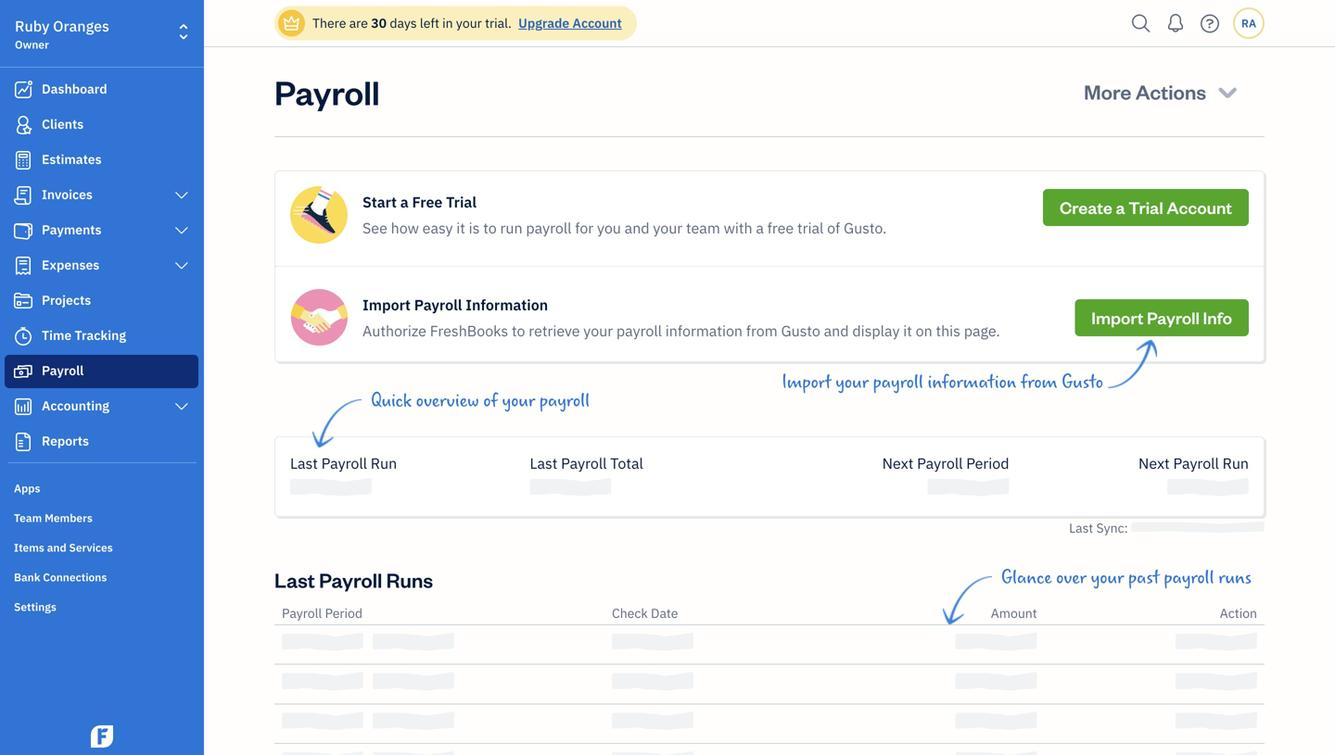Task type: describe. For each thing, give the bounding box(es) containing it.
payroll for last payroll run
[[321, 454, 367, 473]]

time tracking
[[42, 327, 126, 344]]

chevron large down image for expenses
[[173, 259, 190, 274]]

payroll for last payroll runs
[[319, 567, 382, 594]]

1 horizontal spatial gusto
[[1062, 373, 1104, 393]]

upgrade
[[519, 14, 570, 32]]

payment image
[[12, 222, 34, 240]]

timer image
[[12, 327, 34, 346]]

main element
[[0, 0, 250, 756]]

import payroll info button
[[1075, 300, 1249, 337]]

of inside start a free trial see how easy it is to run payroll for you and your team with a free trial of gusto.
[[827, 218, 840, 238]]

chevron large down image for accounting
[[173, 400, 190, 415]]

project image
[[12, 292, 34, 311]]

ra
[[1242, 16, 1257, 31]]

import for import your payroll information from gusto
[[782, 373, 831, 393]]

days
[[390, 14, 417, 32]]

information
[[466, 295, 548, 315]]

runs
[[1219, 569, 1252, 589]]

more actions
[[1084, 78, 1207, 105]]

apps
[[14, 481, 40, 496]]

in
[[442, 14, 453, 32]]

it inside start a free trial see how easy it is to run payroll for you and your team with a free trial of gusto.
[[456, 218, 465, 238]]

next payroll run
[[1139, 454, 1249, 473]]

30
[[371, 14, 387, 32]]

this
[[936, 321, 961, 341]]

1 vertical spatial of
[[483, 391, 498, 412]]

client image
[[12, 116, 34, 134]]

see
[[363, 218, 387, 238]]

1 horizontal spatial information
[[928, 373, 1017, 393]]

glance over your past payroll runs
[[1001, 569, 1252, 589]]

payroll for import payroll info
[[1147, 307, 1200, 329]]

payroll for next payroll run
[[1173, 454, 1219, 473]]

actions
[[1136, 78, 1207, 105]]

time tracking link
[[5, 320, 198, 353]]

info
[[1203, 307, 1232, 329]]

invoices link
[[5, 179, 198, 212]]

dashboard link
[[5, 73, 198, 107]]

0 vertical spatial period
[[966, 454, 1009, 473]]

glance
[[1001, 569, 1052, 589]]

to inside import payroll information authorize freshbooks to retrieve your payroll information from gusto and display it on this page.
[[512, 321, 525, 341]]

last for last payroll runs
[[274, 567, 315, 594]]

trial inside start a free trial see how easy it is to run payroll for you and your team with a free trial of gusto.
[[446, 192, 477, 212]]

authorize
[[363, 321, 426, 341]]

trial.
[[485, 14, 512, 32]]

reports link
[[5, 426, 198, 459]]

quick overview of your payroll
[[371, 391, 590, 412]]

create a trial account button
[[1043, 189, 1249, 226]]

there are 30 days left in your trial. upgrade account
[[313, 14, 622, 32]]

report image
[[12, 433, 34, 452]]

on
[[916, 321, 933, 341]]

are
[[349, 14, 368, 32]]

0 horizontal spatial account
[[573, 14, 622, 32]]

last sync :
[[1069, 520, 1131, 537]]

easy
[[423, 218, 453, 238]]

clients link
[[5, 108, 198, 142]]

payroll for last payroll total
[[561, 454, 607, 473]]

last payroll total
[[530, 454, 643, 473]]

free
[[768, 218, 794, 238]]

import payroll information authorize freshbooks to retrieve your payroll information from gusto and display it on this page.
[[363, 295, 1000, 341]]

accounting link
[[5, 390, 198, 424]]

invoice image
[[12, 186, 34, 205]]

date
[[651, 605, 678, 622]]

search image
[[1127, 10, 1156, 38]]

trial inside create a trial account button
[[1129, 197, 1164, 218]]

more actions button
[[1067, 70, 1257, 114]]

your inside import payroll information authorize freshbooks to retrieve your payroll information from gusto and display it on this page.
[[584, 321, 613, 341]]

last payroll run
[[290, 454, 397, 473]]

create
[[1060, 197, 1113, 218]]

action
[[1220, 605, 1257, 622]]

overview
[[416, 391, 479, 412]]

chart image
[[12, 398, 34, 416]]

import your payroll information from gusto
[[782, 373, 1104, 393]]

information inside import payroll information authorize freshbooks to retrieve your payroll information from gusto and display it on this page.
[[666, 321, 743, 341]]

your down display
[[836, 373, 869, 393]]

expenses link
[[5, 249, 198, 283]]

dashboard image
[[12, 81, 34, 99]]

last payroll runs
[[274, 567, 433, 594]]

your right overview
[[502, 391, 535, 412]]

with
[[724, 218, 753, 238]]

past
[[1129, 569, 1160, 589]]

next for next payroll period
[[883, 454, 914, 473]]

payroll for next payroll period
[[917, 454, 963, 473]]

tracking
[[75, 327, 126, 344]]

bank
[[14, 570, 40, 585]]

projects link
[[5, 285, 198, 318]]

check
[[612, 605, 648, 622]]

create a trial account
[[1060, 197, 1232, 218]]

1 horizontal spatial a
[[756, 218, 764, 238]]

items and services link
[[5, 533, 198, 561]]

you
[[597, 218, 621, 238]]

clients
[[42, 115, 84, 133]]

expense image
[[12, 257, 34, 275]]

projects
[[42, 292, 91, 309]]

owner
[[15, 37, 49, 52]]

crown image
[[282, 13, 301, 33]]

payments link
[[5, 214, 198, 248]]

payroll link
[[5, 355, 198, 389]]

bank connections
[[14, 570, 107, 585]]

expenses
[[42, 256, 99, 274]]

your right over
[[1091, 569, 1124, 589]]



Task type: vqa. For each thing, say whether or not it's contained in the screenshot.
FROM to the top
yes



Task type: locate. For each thing, give the bounding box(es) containing it.
2 run from the left
[[1223, 454, 1249, 473]]

payroll period
[[282, 605, 363, 622]]

to
[[483, 218, 497, 238], [512, 321, 525, 341]]

it left on on the right top of page
[[903, 321, 912, 341]]

last for last payroll run
[[290, 454, 318, 473]]

payroll inside import payroll information authorize freshbooks to retrieve your payroll information from gusto and display it on this page.
[[617, 321, 662, 341]]

run for next payroll run
[[1223, 454, 1249, 473]]

run
[[371, 454, 397, 473], [1223, 454, 1249, 473]]

is
[[469, 218, 480, 238]]

1 vertical spatial information
[[928, 373, 1017, 393]]

display
[[852, 321, 900, 341]]

trial up is
[[446, 192, 477, 212]]

next payroll period
[[883, 454, 1009, 473]]

estimates link
[[5, 144, 198, 177]]

chevrondown image
[[1215, 79, 1241, 105]]

bank connections link
[[5, 563, 198, 591]]

next for next payroll run
[[1139, 454, 1170, 473]]

free
[[412, 192, 443, 212]]

oranges
[[53, 16, 109, 36]]

your right in
[[456, 14, 482, 32]]

1 horizontal spatial run
[[1223, 454, 1249, 473]]

run for last payroll run
[[371, 454, 397, 473]]

account inside button
[[1167, 197, 1232, 218]]

1 vertical spatial and
[[824, 321, 849, 341]]

payroll right retrieve at the top left
[[617, 321, 662, 341]]

0 vertical spatial information
[[666, 321, 743, 341]]

of right overview
[[483, 391, 498, 412]]

estimates
[[42, 151, 102, 168]]

team members
[[14, 511, 93, 526]]

0 horizontal spatial of
[[483, 391, 498, 412]]

2 vertical spatial chevron large down image
[[173, 400, 190, 415]]

connections
[[43, 570, 107, 585]]

last for last sync :
[[1069, 520, 1093, 537]]

a
[[400, 192, 409, 212], [1116, 197, 1125, 218], [756, 218, 764, 238]]

items and services
[[14, 541, 113, 555]]

and
[[625, 218, 650, 238], [824, 321, 849, 341], [47, 541, 66, 555]]

chevron large down image
[[173, 223, 190, 238], [173, 259, 190, 274], [173, 400, 190, 415]]

2 next from the left
[[1139, 454, 1170, 473]]

1 vertical spatial it
[[903, 321, 912, 341]]

services
[[69, 541, 113, 555]]

of right trial
[[827, 218, 840, 238]]

your
[[456, 14, 482, 32], [653, 218, 683, 238], [584, 321, 613, 341], [836, 373, 869, 393], [502, 391, 535, 412], [1091, 569, 1124, 589]]

team
[[14, 511, 42, 526]]

to inside start a free trial see how easy it is to run payroll for you and your team with a free trial of gusto.
[[483, 218, 497, 238]]

accounting
[[42, 397, 109, 415]]

your inside start a free trial see how easy it is to run payroll for you and your team with a free trial of gusto.
[[653, 218, 683, 238]]

import payroll info
[[1092, 307, 1232, 329]]

from
[[746, 321, 778, 341], [1021, 373, 1058, 393]]

estimate image
[[12, 151, 34, 170]]

payroll right past
[[1164, 569, 1214, 589]]

sync
[[1097, 520, 1124, 537]]

how
[[391, 218, 419, 238]]

0 horizontal spatial from
[[746, 321, 778, 341]]

your left team
[[653, 218, 683, 238]]

chevron large down image inside payments 'link'
[[173, 223, 190, 238]]

chevron large down image inside accounting link
[[173, 400, 190, 415]]

trial
[[797, 218, 824, 238]]

there
[[313, 14, 346, 32]]

last for last payroll total
[[530, 454, 558, 473]]

period down import your payroll information from gusto
[[966, 454, 1009, 473]]

ruby
[[15, 16, 49, 36]]

payroll for import payroll information authorize freshbooks to retrieve your payroll information from gusto and display it on this page.
[[414, 295, 462, 315]]

1 horizontal spatial of
[[827, 218, 840, 238]]

1 horizontal spatial account
[[1167, 197, 1232, 218]]

run
[[500, 218, 523, 238]]

2 vertical spatial and
[[47, 541, 66, 555]]

members
[[45, 511, 93, 526]]

chevron large down image
[[173, 188, 190, 203]]

1 horizontal spatial trial
[[1129, 197, 1164, 218]]

2 horizontal spatial and
[[824, 321, 849, 341]]

left
[[420, 14, 439, 32]]

a for free
[[400, 192, 409, 212]]

freshbooks image
[[87, 726, 117, 748]]

0 horizontal spatial gusto
[[781, 321, 821, 341]]

2 chevron large down image from the top
[[173, 259, 190, 274]]

ra button
[[1233, 7, 1265, 39]]

your right retrieve at the top left
[[584, 321, 613, 341]]

0 vertical spatial gusto
[[781, 321, 821, 341]]

check date
[[612, 605, 678, 622]]

and left display
[[824, 321, 849, 341]]

1 vertical spatial period
[[325, 605, 363, 622]]

0 horizontal spatial a
[[400, 192, 409, 212]]

and right 'items'
[[47, 541, 66, 555]]

payroll inside main element
[[42, 362, 84, 379]]

settings
[[14, 600, 56, 615]]

a inside button
[[1116, 197, 1125, 218]]

page.
[[964, 321, 1000, 341]]

2 horizontal spatial a
[[1116, 197, 1125, 218]]

1 horizontal spatial it
[[903, 321, 912, 341]]

0 vertical spatial chevron large down image
[[173, 223, 190, 238]]

1 vertical spatial to
[[512, 321, 525, 341]]

1 chevron large down image from the top
[[173, 223, 190, 238]]

payroll up last payroll total
[[540, 391, 590, 412]]

last
[[290, 454, 318, 473], [530, 454, 558, 473], [1069, 520, 1093, 537], [274, 567, 315, 594]]

1 horizontal spatial next
[[1139, 454, 1170, 473]]

import inside import payroll information authorize freshbooks to retrieve your payroll information from gusto and display it on this page.
[[363, 295, 411, 315]]

period
[[966, 454, 1009, 473], [325, 605, 363, 622]]

import inside 'button'
[[1092, 307, 1144, 329]]

quick
[[371, 391, 412, 412]]

next
[[883, 454, 914, 473], [1139, 454, 1170, 473]]

0 horizontal spatial next
[[883, 454, 914, 473]]

1 run from the left
[[371, 454, 397, 473]]

import for import payroll info
[[1092, 307, 1144, 329]]

0 horizontal spatial and
[[47, 541, 66, 555]]

start a free trial see how easy it is to run payroll for you and your team with a free trial of gusto.
[[363, 192, 887, 238]]

1 horizontal spatial from
[[1021, 373, 1058, 393]]

over
[[1056, 569, 1087, 589]]

0 vertical spatial to
[[483, 218, 497, 238]]

0 horizontal spatial it
[[456, 218, 465, 238]]

import for import payroll information authorize freshbooks to retrieve your payroll information from gusto and display it on this page.
[[363, 295, 411, 315]]

0 vertical spatial from
[[746, 321, 778, 341]]

upgrade account link
[[515, 14, 622, 32]]

1 horizontal spatial and
[[625, 218, 650, 238]]

0 vertical spatial of
[[827, 218, 840, 238]]

dashboard
[[42, 80, 107, 97]]

0 horizontal spatial import
[[363, 295, 411, 315]]

from inside import payroll information authorize freshbooks to retrieve your payroll information from gusto and display it on this page.
[[746, 321, 778, 341]]

chevron large down image inside expenses link
[[173, 259, 190, 274]]

and inside start a free trial see how easy it is to run payroll for you and your team with a free trial of gusto.
[[625, 218, 650, 238]]

money image
[[12, 363, 34, 381]]

to down 'information'
[[512, 321, 525, 341]]

retrieve
[[529, 321, 580, 341]]

1 vertical spatial gusto
[[1062, 373, 1104, 393]]

apps link
[[5, 474, 198, 502]]

0 horizontal spatial trial
[[446, 192, 477, 212]]

reports
[[42, 433, 89, 450]]

payroll down display
[[873, 373, 923, 393]]

payments
[[42, 221, 102, 238]]

gusto.
[[844, 218, 887, 238]]

1 vertical spatial from
[[1021, 373, 1058, 393]]

period down the last payroll runs
[[325, 605, 363, 622]]

1 horizontal spatial import
[[782, 373, 831, 393]]

0 vertical spatial account
[[573, 14, 622, 32]]

total
[[610, 454, 643, 473]]

settings link
[[5, 593, 198, 620]]

it
[[456, 218, 465, 238], [903, 321, 912, 341]]

to right is
[[483, 218, 497, 238]]

more
[[1084, 78, 1132, 105]]

0 vertical spatial it
[[456, 218, 465, 238]]

time
[[42, 327, 72, 344]]

payroll inside import payroll information authorize freshbooks to retrieve your payroll information from gusto and display it on this page.
[[414, 295, 462, 315]]

0 vertical spatial and
[[625, 218, 650, 238]]

1 vertical spatial chevron large down image
[[173, 259, 190, 274]]

import
[[363, 295, 411, 315], [1092, 307, 1144, 329], [782, 373, 831, 393]]

0 horizontal spatial period
[[325, 605, 363, 622]]

2 horizontal spatial import
[[1092, 307, 1144, 329]]

0 horizontal spatial information
[[666, 321, 743, 341]]

go to help image
[[1195, 10, 1225, 38]]

payroll left for
[[526, 218, 572, 238]]

3 chevron large down image from the top
[[173, 400, 190, 415]]

freshbooks
[[430, 321, 508, 341]]

1 vertical spatial account
[[1167, 197, 1232, 218]]

:
[[1124, 520, 1128, 537]]

it inside import payroll information authorize freshbooks to retrieve your payroll information from gusto and display it on this page.
[[903, 321, 912, 341]]

it left is
[[456, 218, 465, 238]]

amount
[[991, 605, 1037, 622]]

0 horizontal spatial to
[[483, 218, 497, 238]]

payroll
[[526, 218, 572, 238], [617, 321, 662, 341], [873, 373, 923, 393], [540, 391, 590, 412], [1164, 569, 1214, 589]]

and inside import payroll information authorize freshbooks to retrieve your payroll information from gusto and display it on this page.
[[824, 321, 849, 341]]

ruby oranges owner
[[15, 16, 109, 52]]

account
[[573, 14, 622, 32], [1167, 197, 1232, 218]]

a for trial
[[1116, 197, 1125, 218]]

chevron large down image for payments
[[173, 223, 190, 238]]

trial right create
[[1129, 197, 1164, 218]]

and right you
[[625, 218, 650, 238]]

notifications image
[[1161, 5, 1191, 42]]

0 horizontal spatial run
[[371, 454, 397, 473]]

1 horizontal spatial to
[[512, 321, 525, 341]]

1 next from the left
[[883, 454, 914, 473]]

and inside main element
[[47, 541, 66, 555]]

payroll inside 'button'
[[1147, 307, 1200, 329]]

runs
[[386, 567, 433, 594]]

payroll inside start a free trial see how easy it is to run payroll for you and your team with a free trial of gusto.
[[526, 218, 572, 238]]

gusto inside import payroll information authorize freshbooks to retrieve your payroll information from gusto and display it on this page.
[[781, 321, 821, 341]]

for
[[575, 218, 594, 238]]

start
[[363, 192, 397, 212]]

1 horizontal spatial period
[[966, 454, 1009, 473]]

team members link
[[5, 504, 198, 531]]

items
[[14, 541, 44, 555]]



